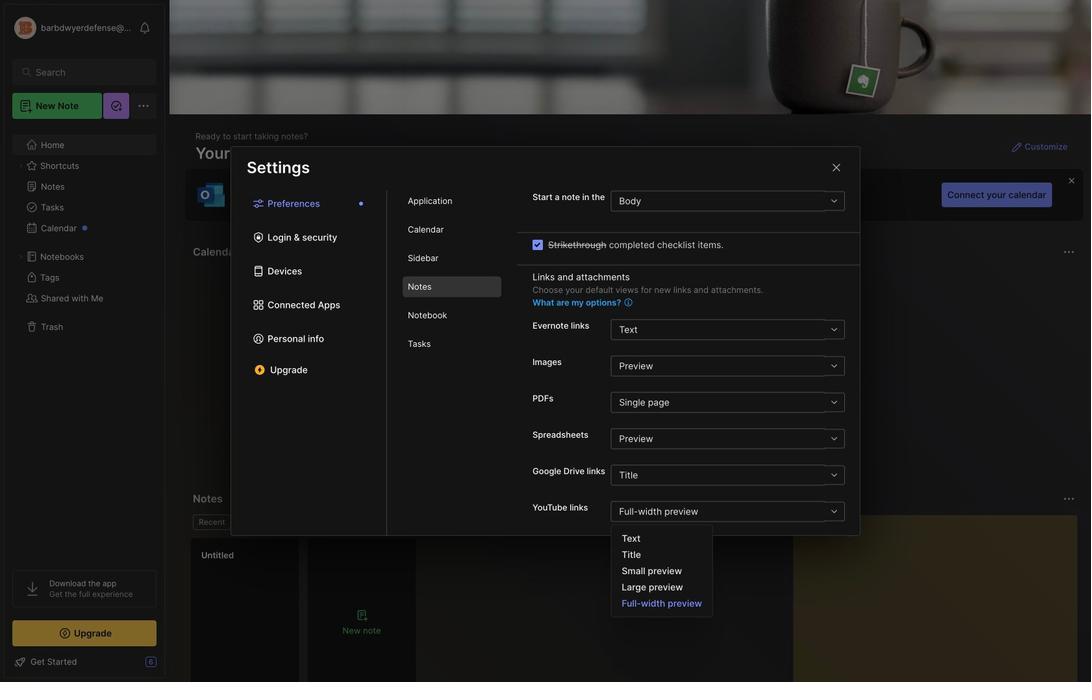 Task type: locate. For each thing, give the bounding box(es) containing it.
tree inside main element
[[5, 127, 164, 559]]

Choose default view option for PDFs field
[[611, 392, 845, 413]]

tab list
[[231, 191, 387, 535], [387, 191, 517, 535]]

tab
[[403, 191, 502, 211], [403, 219, 502, 240], [403, 248, 502, 269], [403, 276, 502, 297], [403, 305, 502, 326], [403, 334, 502, 354], [193, 515, 231, 530]]

Search text field
[[36, 66, 139, 79]]

None search field
[[36, 64, 139, 80]]

Choose default view option for YouTube links field
[[611, 501, 845, 522]]

tree
[[5, 127, 164, 559]]

row group
[[190, 538, 424, 682]]

Choose default view option for Google Drive links field
[[611, 465, 845, 486]]

expand notebooks image
[[17, 253, 25, 261]]

Start writing… text field
[[804, 515, 1077, 682]]

none search field inside main element
[[36, 64, 139, 80]]

Select36 checkbox
[[533, 240, 543, 250]]

Choose default view option for Spreadsheets field
[[611, 428, 845, 449]]

1 tab list from the left
[[231, 191, 387, 535]]



Task type: vqa. For each thing, say whether or not it's contained in the screenshot.
Me
no



Task type: describe. For each thing, give the bounding box(es) containing it.
main element
[[0, 0, 169, 682]]

dropdown list menu
[[612, 530, 713, 612]]

Start a new note in the body or title. field
[[611, 191, 845, 211]]

Choose default view option for Images field
[[611, 356, 845, 376]]

Choose default view option for Evernote links field
[[611, 319, 845, 340]]

2 tab list from the left
[[387, 191, 517, 535]]

close image
[[829, 160, 845, 175]]



